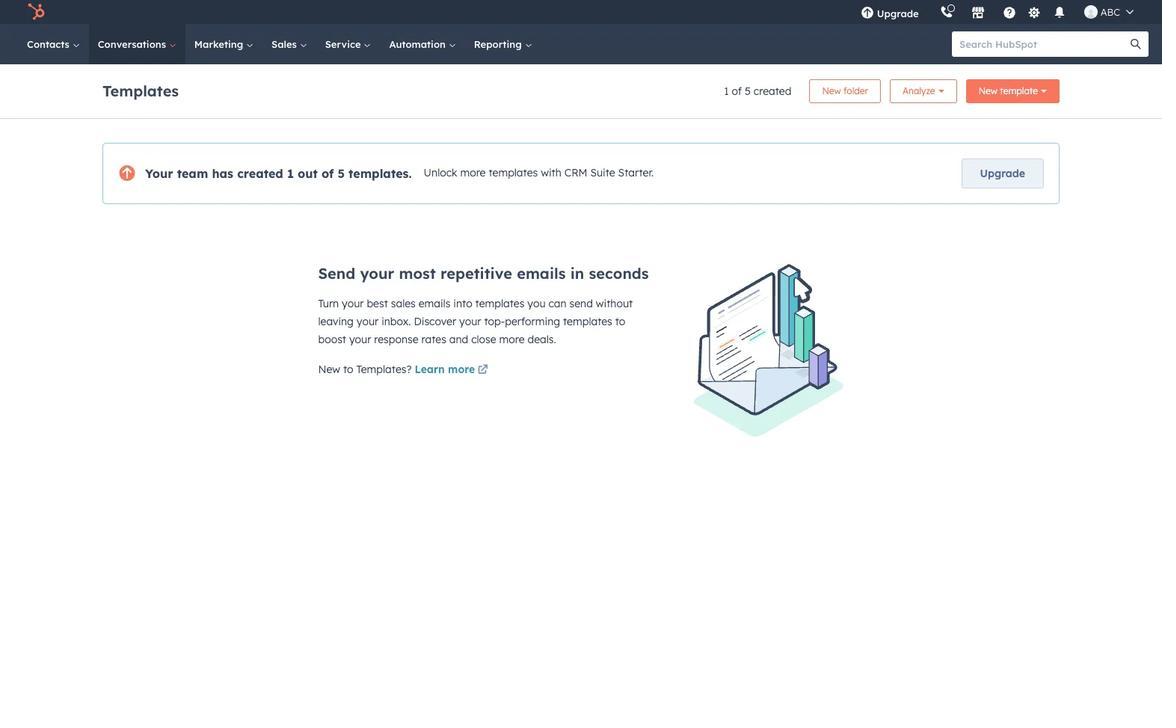Task type: locate. For each thing, give the bounding box(es) containing it.
1 vertical spatial of
[[322, 166, 334, 181]]

to down boost
[[343, 363, 354, 376]]

2 vertical spatial more
[[448, 363, 475, 376]]

0 vertical spatial more
[[461, 166, 486, 180]]

marketing link
[[185, 24, 263, 64]]

hubspot image
[[27, 3, 45, 21]]

1 horizontal spatial created
[[754, 85, 792, 98]]

turn your best sales emails into templates you can send without leaving your inbox. discover your top-performing templates to boost your response rates and close more deals.
[[318, 297, 633, 346]]

menu
[[850, 0, 1145, 24]]

0 vertical spatial 5
[[745, 85, 751, 98]]

unlock more templates with crm suite starter.
[[424, 166, 654, 180]]

in
[[571, 264, 585, 283]]

1 inside templates banner
[[724, 85, 729, 98]]

repetitive
[[441, 264, 513, 283]]

new left the template
[[979, 85, 998, 97]]

emails
[[517, 264, 566, 283], [419, 297, 451, 311]]

out
[[298, 166, 318, 181]]

1
[[724, 85, 729, 98], [287, 166, 294, 181]]

1 vertical spatial 5
[[338, 166, 345, 181]]

templates banner
[[103, 75, 1060, 103]]

abc
[[1101, 6, 1121, 18]]

service link
[[316, 24, 380, 64]]

created inside templates banner
[[754, 85, 792, 98]]

1 vertical spatial more
[[499, 333, 525, 346]]

sales link
[[263, 24, 316, 64]]

without
[[596, 297, 633, 311]]

new left folder
[[823, 85, 842, 97]]

created left new folder button
[[754, 85, 792, 98]]

menu containing abc
[[850, 0, 1145, 24]]

turn
[[318, 297, 339, 311]]

1 vertical spatial created
[[237, 166, 283, 181]]

reporting
[[474, 38, 525, 50]]

new folder
[[823, 85, 869, 97]]

more down and
[[448, 363, 475, 376]]

to down "without"
[[616, 315, 626, 328]]

0 vertical spatial 1
[[724, 85, 729, 98]]

templates down send
[[563, 315, 613, 328]]

with
[[541, 166, 562, 180]]

into
[[454, 297, 473, 311]]

analyze
[[903, 85, 936, 97]]

send
[[318, 264, 356, 283]]

new for new template
[[979, 85, 998, 97]]

0 vertical spatial of
[[732, 85, 742, 98]]

close
[[471, 333, 497, 346]]

team
[[177, 166, 208, 181]]

1 horizontal spatial upgrade
[[981, 167, 1026, 180]]

to
[[616, 315, 626, 328], [343, 363, 354, 376]]

analyze button
[[890, 79, 957, 103]]

0 horizontal spatial 5
[[338, 166, 345, 181]]

new inside popup button
[[979, 85, 998, 97]]

more right the 'unlock'
[[461, 166, 486, 180]]

0 horizontal spatial new
[[318, 363, 340, 376]]

more
[[461, 166, 486, 180], [499, 333, 525, 346], [448, 363, 475, 376]]

1 vertical spatial emails
[[419, 297, 451, 311]]

created right has
[[237, 166, 283, 181]]

of
[[732, 85, 742, 98], [322, 166, 334, 181]]

0 vertical spatial created
[[754, 85, 792, 98]]

2 vertical spatial templates
[[563, 315, 613, 328]]

0 horizontal spatial created
[[237, 166, 283, 181]]

0 vertical spatial to
[[616, 315, 626, 328]]

marketing
[[194, 38, 246, 50]]

templates
[[103, 81, 179, 100]]

emails up you
[[517, 264, 566, 283]]

you
[[528, 297, 546, 311]]

contacts
[[27, 38, 72, 50]]

templates up top-
[[476, 297, 525, 311]]

learn more
[[415, 363, 475, 376]]

performing
[[505, 315, 560, 328]]

2 link opens in a new window image from the top
[[478, 365, 488, 376]]

notifications image
[[1053, 7, 1067, 20]]

of inside templates banner
[[732, 85, 742, 98]]

contacts link
[[18, 24, 89, 64]]

templates left with
[[489, 166, 538, 180]]

response
[[374, 333, 419, 346]]

0 horizontal spatial emails
[[419, 297, 451, 311]]

emails for in
[[517, 264, 566, 283]]

seconds
[[589, 264, 649, 283]]

unlock
[[424, 166, 458, 180]]

new template
[[979, 85, 1039, 97]]

1 horizontal spatial 5
[[745, 85, 751, 98]]

upgrade link
[[962, 159, 1045, 189]]

0 vertical spatial upgrade
[[877, 7, 919, 19]]

1 vertical spatial to
[[343, 363, 354, 376]]

emails up the discover at the left of page
[[419, 297, 451, 311]]

0 vertical spatial emails
[[517, 264, 566, 283]]

templates
[[489, 166, 538, 180], [476, 297, 525, 311], [563, 315, 613, 328]]

new inside button
[[823, 85, 842, 97]]

new down boost
[[318, 363, 340, 376]]

0 vertical spatial templates
[[489, 166, 538, 180]]

1 horizontal spatial new
[[823, 85, 842, 97]]

1 horizontal spatial 1
[[724, 85, 729, 98]]

new template button
[[966, 79, 1060, 103]]

more inside "link"
[[448, 363, 475, 376]]

most
[[399, 264, 436, 283]]

created for has
[[237, 166, 283, 181]]

your
[[360, 264, 395, 283], [342, 297, 364, 311], [357, 315, 379, 328], [459, 315, 482, 328], [349, 333, 371, 346]]

0 horizontal spatial 1
[[287, 166, 294, 181]]

help image
[[1003, 7, 1017, 20]]

0 horizontal spatial upgrade
[[877, 7, 919, 19]]

emails inside turn your best sales emails into templates you can send without leaving your inbox. discover your top-performing templates to boost your response rates and close more deals.
[[419, 297, 451, 311]]

new
[[823, 85, 842, 97], [979, 85, 998, 97], [318, 363, 340, 376]]

5
[[745, 85, 751, 98], [338, 166, 345, 181]]

2 horizontal spatial new
[[979, 85, 998, 97]]

starter.
[[619, 166, 654, 180]]

1 horizontal spatial emails
[[517, 264, 566, 283]]

5 inside templates banner
[[745, 85, 751, 98]]

created
[[754, 85, 792, 98], [237, 166, 283, 181]]

best
[[367, 297, 388, 311]]

template
[[1001, 85, 1039, 97]]

can
[[549, 297, 567, 311]]

conversations
[[98, 38, 169, 50]]

1 horizontal spatial of
[[732, 85, 742, 98]]

more for unlock more templates with crm suite starter.
[[461, 166, 486, 180]]

calling icon button
[[934, 2, 960, 22]]

new to templates?
[[318, 363, 412, 376]]

upgrade
[[877, 7, 919, 19], [981, 167, 1026, 180]]

more down top-
[[499, 333, 525, 346]]

1 horizontal spatial to
[[616, 315, 626, 328]]

link opens in a new window image
[[478, 362, 488, 380], [478, 365, 488, 376]]

new for new to templates?
[[318, 363, 340, 376]]

abc button
[[1076, 0, 1143, 24]]

link opens in a new window image inside learn more "link"
[[478, 365, 488, 376]]



Task type: describe. For each thing, give the bounding box(es) containing it.
learn more link
[[415, 362, 491, 380]]

boost
[[318, 333, 346, 346]]

send your most repetitive emails in seconds
[[318, 264, 649, 283]]

your down best
[[357, 315, 379, 328]]

automation
[[389, 38, 449, 50]]

sales
[[272, 38, 300, 50]]

0 horizontal spatial to
[[343, 363, 354, 376]]

1 vertical spatial 1
[[287, 166, 294, 181]]

learn
[[415, 363, 445, 376]]

deals.
[[528, 333, 557, 346]]

0 horizontal spatial of
[[322, 166, 334, 181]]

automation link
[[380, 24, 465, 64]]

search button
[[1124, 31, 1149, 57]]

new folder button
[[810, 79, 881, 103]]

templates?
[[357, 363, 412, 376]]

settings link
[[1026, 4, 1044, 20]]

suite
[[591, 166, 616, 180]]

send
[[570, 297, 593, 311]]

new for new folder
[[823, 85, 842, 97]]

1 link opens in a new window image from the top
[[478, 362, 488, 380]]

conversations link
[[89, 24, 185, 64]]

more for learn more
[[448, 363, 475, 376]]

to inside turn your best sales emails into templates you can send without leaving your inbox. discover your top-performing templates to boost your response rates and close more deals.
[[616, 315, 626, 328]]

crm
[[565, 166, 588, 180]]

your right boost
[[349, 333, 371, 346]]

1 of 5 created
[[724, 85, 792, 98]]

brad klo image
[[1085, 5, 1098, 19]]

calling icon image
[[940, 6, 954, 19]]

service
[[325, 38, 364, 50]]

search image
[[1131, 39, 1142, 49]]

templates.
[[349, 166, 412, 181]]

your
[[145, 166, 173, 181]]

marketplaces image
[[972, 7, 985, 20]]

your down the into
[[459, 315, 482, 328]]

inbox.
[[382, 315, 411, 328]]

discover
[[414, 315, 457, 328]]

has
[[212, 166, 233, 181]]

help button
[[997, 0, 1023, 24]]

marketplaces button
[[963, 0, 994, 24]]

created for 5
[[754, 85, 792, 98]]

folder
[[844, 85, 869, 97]]

sales
[[391, 297, 416, 311]]

top-
[[484, 315, 505, 328]]

more inside turn your best sales emails into templates you can send without leaving your inbox. discover your top-performing templates to boost your response rates and close more deals.
[[499, 333, 525, 346]]

your right 'turn'
[[342, 297, 364, 311]]

and
[[450, 333, 469, 346]]

Search HubSpot search field
[[953, 31, 1136, 57]]

1 vertical spatial upgrade
[[981, 167, 1026, 180]]

1 vertical spatial templates
[[476, 297, 525, 311]]

upgrade image
[[861, 7, 874, 20]]

rates
[[422, 333, 447, 346]]

emails for into
[[419, 297, 451, 311]]

reporting link
[[465, 24, 541, 64]]

hubspot link
[[18, 3, 56, 21]]

leaving
[[318, 315, 354, 328]]

settings image
[[1028, 6, 1042, 20]]

your team has created 1 out of 5 templates.
[[145, 166, 412, 181]]

notifications button
[[1047, 0, 1073, 24]]

your up best
[[360, 264, 395, 283]]



Task type: vqa. For each thing, say whether or not it's contained in the screenshot.
navigation
no



